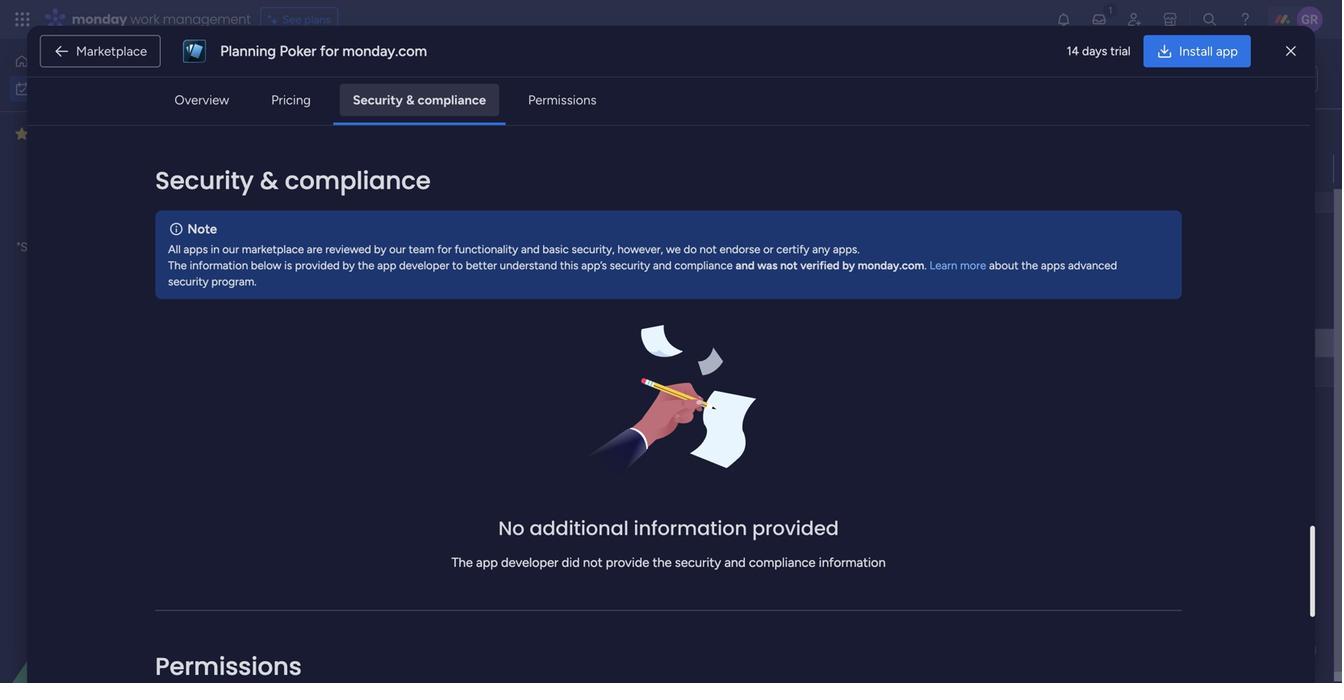 Task type: locate. For each thing, give the bounding box(es) containing it.
do inside button
[[1280, 72, 1293, 86]]

security,
[[572, 242, 615, 256]]

home link
[[10, 48, 196, 74]]

marketplace button
[[40, 35, 161, 67]]

0 horizontal spatial the
[[358, 258, 374, 272]]

0 horizontal spatial do
[[684, 242, 697, 256]]

0 vertical spatial for
[[320, 42, 339, 60]]

permissions button
[[515, 84, 609, 116]]

compliance inside all apps in our marketplace are reviewed by our team for functionality and basic security, however, we do not endorse or certify any apps. the information below is provided by the app developer to better understand this app's security and compliance and was not verified by monday.com . learn more
[[674, 258, 733, 272]]

today
[[271, 245, 317, 266]]

& up filter dashboard by text search field
[[406, 92, 414, 108]]

reviewed
[[325, 242, 371, 256]]

0 vertical spatial monday.com
[[342, 42, 427, 60]]

0 horizontal spatial security
[[155, 164, 254, 198]]

compliance
[[418, 92, 486, 108], [285, 164, 431, 198], [674, 258, 733, 272], [749, 555, 816, 570]]

do
[[1280, 72, 1293, 86], [684, 242, 697, 256]]

0 vertical spatial apps
[[183, 242, 208, 256]]

no inside no favorite boards yet "star" any board so that you can easily access it later
[[40, 222, 57, 236]]

1 vertical spatial no
[[498, 515, 524, 542]]

no
[[40, 222, 57, 236], [498, 515, 524, 542]]

1 vertical spatial monday.com
[[858, 258, 924, 272]]

application logo image
[[181, 38, 207, 64]]

task 1
[[261, 163, 291, 176]]

apps
[[183, 242, 208, 256], [1041, 258, 1065, 272]]

add
[[273, 191, 294, 205]]

0 vertical spatial /
[[337, 129, 345, 150]]

1 horizontal spatial the
[[653, 555, 672, 570]]

to-
[[693, 339, 709, 351]]

no for additional
[[498, 515, 524, 542]]

2 vertical spatial information
[[819, 555, 886, 570]]

update feed image
[[1091, 11, 1107, 27]]

developer left did
[[501, 555, 559, 570]]

information
[[190, 258, 248, 272], [634, 515, 747, 542], [819, 555, 886, 570]]

1 horizontal spatial for
[[437, 242, 452, 256]]

overview
[[175, 92, 229, 108]]

provide
[[606, 555, 649, 570]]

by
[[374, 242, 386, 256], [342, 258, 355, 272], [842, 258, 855, 272]]

developer down the team
[[399, 258, 449, 272]]

0 horizontal spatial no
[[40, 222, 57, 236]]

do right the to
[[1280, 72, 1293, 86]]

or
[[763, 242, 774, 256]]

0
[[332, 250, 339, 263]]

apps inside all apps in our marketplace are reviewed by our team for functionality and basic security, however, we do not endorse or certify any apps. the information below is provided by the app developer to better understand this app's security and compliance and was not verified by monday.com . learn more
[[183, 242, 208, 256]]

1 horizontal spatial our
[[389, 242, 406, 256]]

1 vertical spatial security
[[168, 275, 209, 288]]

and down endorse
[[736, 258, 755, 272]]

1 horizontal spatial apps
[[1041, 258, 1065, 272]]

learn
[[929, 258, 957, 272]]

the inside all apps in our marketplace are reviewed by our team for functionality and basic security, however, we do not endorse or certify any apps. the information below is provided by the app developer to better understand this app's security and compliance and was not verified by monday.com . learn more
[[168, 258, 187, 272]]

later
[[133, 258, 157, 273]]

0 horizontal spatial security
[[168, 275, 209, 288]]

security down the all on the left top of the page
[[168, 275, 209, 288]]

1 vertical spatial apps
[[1041, 258, 1065, 272]]

1 vertical spatial security & compliance
[[155, 164, 431, 198]]

/ left 0 in the top left of the page
[[321, 245, 328, 266]]

1 horizontal spatial the
[[451, 555, 473, 570]]

for inside all apps in our marketplace are reviewed by our team for functionality and basic security, however, we do not endorse or certify any apps. the information below is provided by the app developer to better understand this app's security and compliance and was not verified by monday.com . learn more
[[437, 242, 452, 256]]

0 vertical spatial provided
[[295, 258, 340, 272]]

the right about
[[1021, 258, 1038, 272]]

no additional information provided
[[498, 515, 839, 542]]

and down no additional information provided
[[724, 555, 746, 570]]

monday work management
[[72, 10, 251, 28]]

2 horizontal spatial by
[[842, 258, 855, 272]]

0 vertical spatial &
[[406, 92, 414, 108]]

1 vertical spatial for
[[437, 242, 452, 256]]

1 horizontal spatial not
[[700, 242, 717, 256]]

for right poker
[[320, 42, 339, 60]]

1 horizontal spatial information
[[634, 515, 747, 542]]

to do list
[[1265, 72, 1311, 86]]

1 horizontal spatial security
[[610, 258, 650, 272]]

our left the team
[[389, 242, 406, 256]]

information inside all apps in our marketplace are reviewed by our team for functionality and basic security, however, we do not endorse or certify any apps. the information below is provided by the app developer to better understand this app's security and compliance and was not verified by monday.com . learn more
[[190, 258, 248, 272]]

0 vertical spatial do
[[1280, 72, 1293, 86]]

security up filter dashboard by text search field
[[353, 92, 403, 108]]

0 horizontal spatial by
[[342, 258, 355, 272]]

by right items
[[374, 242, 386, 256]]

2 vertical spatial not
[[583, 555, 603, 570]]

see
[[282, 13, 302, 26]]

and down we in the top of the page
[[653, 258, 672, 272]]

provided
[[295, 258, 340, 272], [752, 515, 839, 542]]

None search field
[[306, 128, 453, 153]]

app
[[1216, 44, 1238, 59], [377, 258, 396, 272], [476, 555, 498, 570]]

1 horizontal spatial security
[[353, 92, 403, 108]]

yet
[[147, 222, 166, 236]]

developer inside all apps in our marketplace are reviewed by our team for functionality and basic security, however, we do not endorse or certify any apps. the information below is provided by the app developer to better understand this app's security and compliance and was not verified by monday.com . learn more
[[399, 258, 449, 272]]

understand
[[500, 258, 557, 272]]

1 our from the left
[[222, 242, 239, 256]]

note alert
[[155, 210, 1182, 299]]

0 horizontal spatial not
[[583, 555, 603, 570]]

any inside all apps in our marketplace are reviewed by our team for functionality and basic security, however, we do not endorse or certify any apps. the information below is provided by the app developer to better understand this app's security and compliance and was not verified by monday.com . learn more
[[812, 242, 830, 256]]

2 vertical spatial security
[[675, 555, 721, 570]]

0 vertical spatial app
[[1216, 44, 1238, 59]]

1 vertical spatial not
[[780, 258, 798, 272]]

by down 'apps.'
[[842, 258, 855, 272]]

security inside all apps in our marketplace are reviewed by our team for functionality and basic security, however, we do not endorse or certify any apps. the information below is provided by the app developer to better understand this app's security and compliance and was not verified by monday.com . learn more
[[610, 258, 650, 272]]

it
[[122, 258, 130, 273]]

did
[[562, 555, 580, 570]]

favorite
[[60, 222, 103, 236]]

1 vertical spatial /
[[321, 245, 328, 266]]

1 horizontal spatial provided
[[752, 515, 839, 542]]

favorites
[[35, 126, 89, 142]]

monday.com
[[342, 42, 427, 60], [858, 258, 924, 272]]

home
[[36, 54, 66, 68]]

dapulse x slim image
[[1286, 42, 1296, 61]]

1 vertical spatial information
[[634, 515, 747, 542]]

/
[[337, 129, 345, 150], [321, 245, 328, 266]]

poker
[[280, 42, 316, 60]]

0 horizontal spatial information
[[190, 258, 248, 272]]

1 vertical spatial the
[[451, 555, 473, 570]]

0 horizontal spatial monday.com
[[342, 42, 427, 60]]

security inside button
[[353, 92, 403, 108]]

endorse
[[719, 242, 760, 256]]

v2 star 2 image
[[15, 124, 28, 144]]

lottie animation element
[[0, 521, 206, 684]]

do inside all apps in our marketplace are reviewed by our team for functionality and basic security, however, we do not endorse or certify any apps. the information below is provided by the app developer to better understand this app's security and compliance and was not verified by monday.com . learn more
[[684, 242, 697, 256]]

0 horizontal spatial /
[[321, 245, 328, 266]]

2 horizontal spatial information
[[819, 555, 886, 570]]

&
[[406, 92, 414, 108], [260, 164, 278, 198]]

1 horizontal spatial no
[[498, 515, 524, 542]]

install app
[[1179, 44, 1238, 59]]

0 vertical spatial not
[[700, 242, 717, 256]]

0 horizontal spatial developer
[[399, 258, 449, 272]]

any up easily
[[49, 240, 69, 255]]

0 vertical spatial developer
[[399, 258, 449, 272]]

developer
[[399, 258, 449, 272], [501, 555, 559, 570]]

& left 1
[[260, 164, 278, 198]]

2 our from the left
[[389, 242, 406, 256]]

1 horizontal spatial monday.com
[[858, 258, 924, 272]]

for right the team
[[437, 242, 452, 256]]

not right did
[[583, 555, 603, 570]]

0 vertical spatial information
[[190, 258, 248, 272]]

app for the app developer did not provide the security and compliance information
[[476, 555, 498, 570]]

1 horizontal spatial &
[[406, 92, 414, 108]]

to
[[1265, 72, 1277, 86]]

work
[[130, 10, 159, 28]]

app inside button
[[1216, 44, 1238, 59]]

not left endorse
[[700, 242, 717, 256]]

apps left advanced
[[1041, 258, 1065, 272]]

2 horizontal spatial not
[[780, 258, 798, 272]]

not
[[700, 242, 717, 256], [780, 258, 798, 272], [583, 555, 603, 570]]

2 vertical spatial app
[[476, 555, 498, 570]]

in
[[211, 242, 220, 256]]

not down the certify
[[780, 258, 798, 272]]

0 horizontal spatial our
[[222, 242, 239, 256]]

0 horizontal spatial app
[[377, 258, 396, 272]]

monday.com down 'apps.'
[[858, 258, 924, 272]]

0 horizontal spatial the
[[168, 258, 187, 272]]

1 vertical spatial app
[[377, 258, 396, 272]]

the right provide on the left of the page
[[653, 555, 672, 570]]

/ right overdue
[[337, 129, 345, 150]]

no left additional
[[498, 515, 524, 542]]

days
[[1082, 44, 1107, 58]]

14
[[1067, 44, 1079, 58]]

security
[[353, 92, 403, 108], [155, 164, 254, 198]]

security down however,
[[610, 258, 650, 272]]

0 vertical spatial security
[[610, 258, 650, 272]]

0 horizontal spatial any
[[49, 240, 69, 255]]

below
[[251, 258, 281, 272]]

1 horizontal spatial do
[[1280, 72, 1293, 86]]

0 horizontal spatial provided
[[295, 258, 340, 272]]

any inside no favorite boards yet "star" any board so that you can easily access it later
[[49, 240, 69, 255]]

0 vertical spatial security
[[353, 92, 403, 108]]

1 vertical spatial provided
[[752, 515, 839, 542]]

advanced
[[1068, 258, 1117, 272]]

0 vertical spatial no
[[40, 222, 57, 236]]

1 horizontal spatial /
[[337, 129, 345, 150]]

planning poker for monday.com
[[220, 42, 427, 60]]

to-do
[[693, 339, 722, 351]]

0 vertical spatial security & compliance
[[353, 92, 486, 108]]

you
[[147, 240, 167, 255]]

security up note
[[155, 164, 254, 198]]

no up "star"
[[40, 222, 57, 236]]

any up verified on the right top of the page
[[812, 242, 830, 256]]

lottie animation image
[[0, 521, 206, 684]]

1 vertical spatial developer
[[501, 555, 559, 570]]

our
[[222, 242, 239, 256], [389, 242, 406, 256]]

2 horizontal spatial the
[[1021, 258, 1038, 272]]

0 vertical spatial the
[[168, 258, 187, 272]]

our right in
[[222, 242, 239, 256]]

apps left in
[[183, 242, 208, 256]]

1 horizontal spatial any
[[812, 242, 830, 256]]

1 vertical spatial do
[[684, 242, 697, 256]]

app's
[[581, 258, 607, 272]]

the down reviewed
[[358, 258, 374, 272]]

security & compliance button
[[340, 84, 499, 116]]

no for favorite
[[40, 222, 57, 236]]

1 horizontal spatial app
[[476, 555, 498, 570]]

do right we in the top of the page
[[684, 242, 697, 256]]

by right 0 in the top left of the page
[[342, 258, 355, 272]]

2 horizontal spatial app
[[1216, 44, 1238, 59]]

security down no additional information provided
[[675, 555, 721, 570]]

security & compliance
[[353, 92, 486, 108], [155, 164, 431, 198]]

0 horizontal spatial apps
[[183, 242, 208, 256]]

0 horizontal spatial &
[[260, 164, 278, 198]]

app for install app
[[1216, 44, 1238, 59]]

monday.com up security & compliance button
[[342, 42, 427, 60]]

the
[[168, 258, 187, 272], [451, 555, 473, 570]]

1 horizontal spatial developer
[[501, 555, 559, 570]]

monday marketplace image
[[1162, 11, 1178, 27]]



Task type: describe. For each thing, give the bounding box(es) containing it.
is
[[284, 258, 292, 272]]

note
[[187, 221, 217, 237]]

install
[[1179, 44, 1213, 59]]

team
[[409, 242, 434, 256]]

apps inside about the apps advanced security program.
[[1041, 258, 1065, 272]]

see plans
[[282, 13, 331, 26]]

was
[[757, 258, 778, 272]]

favorites button
[[11, 120, 157, 148]]

can
[[170, 240, 189, 255]]

the app developer did not provide the security and compliance information
[[451, 555, 886, 570]]

basic
[[542, 242, 569, 256]]

planning
[[220, 42, 276, 60]]

plans
[[304, 13, 331, 26]]

program.
[[211, 275, 257, 288]]

and up understand
[[521, 242, 540, 256]]

all apps in our marketplace are reviewed by our team for functionality and basic security, however, we do not endorse or certify any apps. the information below is provided by the app developer to better understand this app's security and compliance and was not verified by monday.com . learn more
[[168, 242, 986, 272]]

to do list button
[[1235, 66, 1318, 92]]

install app button
[[1143, 35, 1251, 67]]

security inside about the apps advanced security program.
[[168, 275, 209, 288]]

are
[[307, 242, 323, 256]]

task
[[261, 163, 284, 176]]

0 horizontal spatial for
[[320, 42, 339, 60]]

greg robinson image
[[1297, 6, 1323, 32]]

access
[[82, 258, 119, 273]]

the inside about the apps advanced security program.
[[1021, 258, 1038, 272]]

however,
[[617, 242, 663, 256]]

so
[[106, 240, 119, 255]]

do
[[709, 339, 722, 351]]

14 days trial
[[1067, 44, 1131, 58]]

functionality
[[454, 242, 518, 256]]

work
[[281, 61, 346, 97]]

Filter dashboard by text search field
[[306, 128, 453, 153]]

my
[[238, 61, 275, 97]]

2 horizontal spatial security
[[675, 555, 721, 570]]

1 image
[[1103, 1, 1118, 19]]

1
[[286, 163, 291, 176]]

that
[[122, 240, 144, 255]]

& inside button
[[406, 92, 414, 108]]

monday.com inside all apps in our marketplace are reviewed by our team for functionality and basic security, however, we do not endorse or certify any apps. the information below is provided by the app developer to better understand this app's security and compliance and was not verified by monday.com . learn more
[[858, 258, 924, 272]]

verified
[[800, 258, 840, 272]]

easily
[[49, 258, 79, 273]]

list
[[1296, 72, 1311, 86]]

all
[[168, 242, 181, 256]]

.
[[924, 258, 927, 272]]

the inside all apps in our marketplace are reviewed by our team for functionality and basic security, however, we do not endorse or certify any apps. the information below is provided by the app developer to better understand this app's security and compliance and was not verified by monday.com . learn more
[[358, 258, 374, 272]]

compliance inside button
[[418, 92, 486, 108]]

app inside all apps in our marketplace are reviewed by our team for functionality and basic security, however, we do not endorse or certify any apps. the information below is provided by the app developer to better understand this app's security and compliance and was not verified by monday.com . learn more
[[377, 258, 396, 272]]

provided inside all apps in our marketplace are reviewed by our team for functionality and basic security, however, we do not endorse or certify any apps. the information below is provided by the app developer to better understand this app's security and compliance and was not verified by monday.com . learn more
[[295, 258, 340, 272]]

/ for today
[[321, 245, 328, 266]]

marketplace
[[76, 44, 147, 59]]

management
[[163, 10, 251, 28]]

+ add item
[[263, 191, 319, 205]]

learn more link
[[929, 258, 986, 272]]

overview button
[[162, 84, 242, 116]]

marketplace
[[242, 242, 304, 256]]

no additional information provided image
[[580, 325, 757, 492]]

pricing
[[271, 92, 311, 108]]

1 horizontal spatial by
[[374, 242, 386, 256]]

pricing button
[[258, 84, 324, 116]]

select product image
[[15, 11, 31, 27]]

monday
[[72, 10, 127, 28]]

about
[[989, 258, 1019, 272]]

permissions
[[528, 92, 596, 108]]

notifications image
[[1056, 11, 1072, 27]]

additional
[[529, 515, 629, 542]]

help image
[[1237, 11, 1253, 27]]

boards
[[106, 222, 144, 236]]

/ for overdue
[[337, 129, 345, 150]]

no favorite boards yet "star" any board so that you can easily access it later
[[17, 222, 189, 273]]

today / 0 items
[[271, 245, 370, 266]]

better
[[466, 258, 497, 272]]

home option
[[10, 48, 196, 74]]

about the apps advanced security program.
[[168, 258, 1117, 288]]

search everything image
[[1202, 11, 1218, 27]]

see plans button
[[260, 7, 338, 31]]

item
[[296, 191, 319, 205]]

invite members image
[[1127, 11, 1143, 27]]

certify
[[776, 242, 809, 256]]

security & compliance inside button
[[353, 92, 486, 108]]

we
[[666, 242, 681, 256]]

to
[[452, 258, 463, 272]]

this
[[560, 258, 578, 272]]

overdue /
[[271, 129, 349, 150]]

overdue
[[271, 129, 334, 150]]

my work
[[238, 61, 346, 97]]

+
[[263, 191, 270, 205]]

trial
[[1110, 44, 1131, 58]]

1 vertical spatial &
[[260, 164, 278, 198]]

apps.
[[833, 242, 860, 256]]

board
[[72, 240, 103, 255]]

items
[[342, 250, 370, 263]]

more
[[960, 258, 986, 272]]

1 vertical spatial security
[[155, 164, 254, 198]]



Task type: vqa. For each thing, say whether or not it's contained in the screenshot.
what
no



